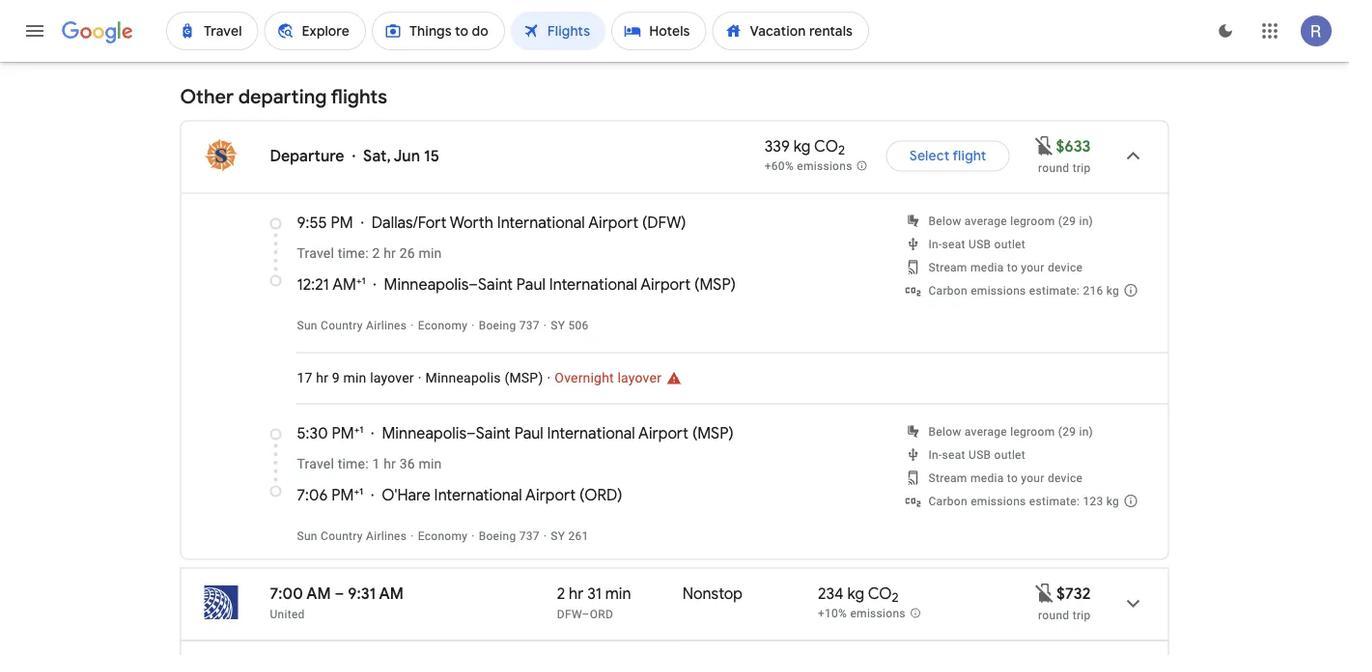 Task type: locate. For each thing, give the bounding box(es) containing it.
1 vertical spatial below
[[929, 425, 962, 438]]

flights
[[331, 85, 388, 109]]

2 layover from the left
[[618, 370, 662, 386]]

1 to from the top
[[1008, 260, 1019, 274]]

in- for dallas/fort worth international airport ( dfw )
[[929, 237, 943, 251]]

msp for 5:30 pm
[[698, 423, 729, 443]]

1 vertical spatial country
[[321, 529, 363, 543]]

minneapolis–saint paul international airport ( msp )
[[384, 274, 736, 294], [382, 423, 734, 443]]

below average legroom (29 in) for minneapolis–saint paul international airport ( msp )
[[929, 425, 1094, 438]]

emissions for +60% emissions
[[797, 160, 853, 173]]

1 estimate: from the top
[[1030, 284, 1080, 297]]

sun
[[297, 318, 318, 332], [297, 529, 318, 543]]

average for minneapolis–saint paul international airport ( msp )
[[965, 425, 1008, 438]]

1 stream from the top
[[929, 260, 968, 274]]

1 vertical spatial carbon
[[929, 494, 968, 508]]

this price for this flight doesn't include overhead bin access. if you need a carry-on bag, use the bags filter to update prices. image
[[1033, 134, 1057, 157]]

round down this price for this flight doesn't include overhead bin access. if you need a carry-on bag, use the bags filter to update prices. icon
[[1039, 608, 1070, 622]]

pm right 9:55
[[331, 213, 353, 232]]

in-seat usb outlet
[[929, 237, 1026, 251], [929, 448, 1026, 461]]

co inside '234 kg co 2'
[[868, 584, 892, 603]]

1 vertical spatial legroom
[[1011, 425, 1056, 438]]

1 vertical spatial to
[[1008, 471, 1019, 485]]

boeing for international
[[479, 529, 516, 543]]

1 vertical spatial outlet
[[995, 448, 1026, 461]]

sun country airlines down arrival time: 7:06 pm on  sunday, june 16. text box on the left bottom of page
[[297, 529, 407, 543]]

estimate: left the 123
[[1030, 494, 1080, 508]]

1 737 from the top
[[520, 318, 540, 332]]

2 vertical spatial msp
[[698, 423, 729, 443]]

1 vertical spatial –
[[582, 607, 590, 621]]

0 vertical spatial legroom
[[1011, 214, 1056, 228]]

+ inside 12:21 am + 1
[[356, 274, 362, 287]]

2 737 from the top
[[520, 529, 540, 543]]

sun down 7:06
[[297, 529, 318, 543]]

0 vertical spatial (29
[[1059, 214, 1077, 228]]

time: for 9:55 pm
[[338, 245, 369, 261]]

( for 12:21 am
[[695, 274, 700, 294]]

36
[[400, 456, 415, 472]]

1 vertical spatial pm
[[332, 423, 354, 443]]

1 travel from the top
[[297, 245, 334, 261]]

trip for $633
[[1073, 161, 1091, 174]]

paul
[[517, 274, 546, 294], [515, 423, 544, 443]]

1 inside 5:30 pm + 1
[[360, 423, 364, 435]]

international
[[497, 213, 585, 232], [550, 274, 638, 294], [547, 423, 636, 443], [434, 485, 523, 505]]

1 device from the top
[[1048, 260, 1083, 274]]

1 vertical spatial minneapolis–saint paul international airport ( msp )
[[382, 423, 734, 443]]

international right o'hare
[[434, 485, 523, 505]]

2 your from the top
[[1022, 471, 1045, 485]]

0 vertical spatial trip
[[1073, 161, 1091, 174]]

1
[[362, 274, 366, 287], [360, 423, 364, 435], [372, 456, 380, 472], [359, 485, 363, 497]]

airlines
[[366, 318, 407, 332], [366, 529, 407, 543]]

seat
[[943, 237, 966, 251], [943, 448, 966, 461]]

jun
[[394, 146, 420, 166]]

1 trip from the top
[[1073, 161, 1091, 174]]

device
[[1048, 260, 1083, 274], [1048, 471, 1083, 485]]

Arrival time: 12:21 AM on  Sunday, June 16. text field
[[297, 274, 366, 294]]

stream media to your device for dallas/fort worth international airport ( dfw )
[[929, 260, 1083, 274]]

trip
[[1073, 161, 1091, 174], [1073, 608, 1091, 622]]

2 outlet from the top
[[995, 448, 1026, 461]]

to up carbon emissions estimate: 123 kg
[[1008, 471, 1019, 485]]

other departing flights
[[180, 85, 388, 109]]

below average legroom (29 in)
[[929, 214, 1094, 228], [929, 425, 1094, 438]]

0 horizontal spatial dfw
[[557, 607, 582, 621]]

leaves dallas/fort worth international airport at 7:00 am on saturday, june 15 and arrives at o'hare international airport at 9:31 am on saturday, june 15. element
[[270, 584, 404, 603]]

2 sun from the top
[[297, 529, 318, 543]]

1 vertical spatial average
[[965, 425, 1008, 438]]

below
[[929, 214, 962, 228], [929, 425, 962, 438]]

1 vertical spatial sun
[[297, 529, 318, 543]]

1 legroom from the top
[[1011, 214, 1056, 228]]

carbon for dallas/fort worth international airport ( dfw )
[[929, 284, 968, 297]]

below for minneapolis–saint paul international airport ( msp )
[[929, 425, 962, 438]]

0 vertical spatial minneapolis–saint paul international airport ( msp )
[[384, 274, 736, 294]]

– inside 7:00 am – 9:31 am united
[[335, 584, 344, 603]]

1 (29 from the top
[[1059, 214, 1077, 228]]

time: for 5:30 pm
[[338, 456, 369, 472]]

media up carbon emissions estimate: 216 kilograms element
[[971, 260, 1005, 274]]

0 vertical spatial pm
[[331, 213, 353, 232]]

legroom for dallas/fort worth international airport ( dfw )
[[1011, 214, 1056, 228]]

below average legroom (29 in) up carbon emissions estimate: 216 kilograms element
[[929, 214, 1094, 228]]

sun down 12:21 in the top of the page
[[297, 318, 318, 332]]

1 vertical spatial travel
[[297, 456, 334, 472]]

) for 9:55 pm
[[682, 213, 687, 232]]

min inside the 2 hr 31 min dfw – ord
[[606, 584, 632, 603]]

 image left minneapolis
[[418, 370, 422, 386]]

change appearance image
[[1203, 8, 1249, 54]]

paul for 5:30 pm
[[515, 423, 544, 443]]

0 vertical spatial 737
[[520, 318, 540, 332]]

outlet up carbon emissions estimate: 216 kilograms element
[[995, 237, 1026, 251]]

min right the 26
[[419, 245, 442, 261]]

0 vertical spatial +
[[356, 274, 362, 287]]

2 (29 from the top
[[1059, 425, 1077, 438]]

1 average from the top
[[965, 214, 1008, 228]]

0 vertical spatial estimate:
[[1030, 284, 1080, 297]]

1 vertical spatial round
[[1039, 608, 1070, 622]]

to for dallas/fort worth international airport ( dfw )
[[1008, 260, 1019, 274]]

–
[[335, 584, 344, 603], [582, 607, 590, 621]]

airport for 12:21 am
[[641, 274, 691, 294]]

1 outlet from the top
[[995, 237, 1026, 251]]

minneapolis–saint paul international airport ( msp ) for pm
[[382, 423, 734, 443]]

min right the 31
[[606, 584, 632, 603]]

average down the flight
[[965, 214, 1008, 228]]

1 vertical spatial estimate:
[[1030, 494, 1080, 508]]

paul for 12:21 am
[[517, 274, 546, 294]]

1 round trip from the top
[[1039, 161, 1091, 174]]

2 left the 31
[[557, 584, 566, 603]]

time:
[[338, 245, 369, 261], [338, 456, 369, 472]]

2 up +10% emissions
[[892, 590, 899, 606]]

2 round from the top
[[1039, 608, 1070, 622]]

9:55
[[297, 213, 327, 232]]

kg right the 123
[[1107, 494, 1120, 508]]

0 vertical spatial travel
[[297, 245, 334, 261]]

1 inside 7:06 pm + 1
[[359, 485, 363, 497]]

airlines down o'hare
[[366, 529, 407, 543]]

2 below average legroom (29 in) from the top
[[929, 425, 1094, 438]]

1 up the 'travel time: 1 hr 36 min'
[[360, 423, 364, 435]]

in-
[[929, 237, 943, 251], [929, 448, 943, 461]]

media for minneapolis–saint paul international airport ( msp )
[[971, 471, 1005, 485]]

1 your from the top
[[1022, 260, 1045, 274]]

sat,
[[363, 146, 391, 166]]

2 carbon from the top
[[929, 494, 968, 508]]

(29 down $633
[[1059, 214, 1077, 228]]

1 vertical spatial  image
[[544, 529, 547, 543]]

sy left 261
[[551, 529, 565, 543]]

ord down the 31
[[590, 607, 614, 621]]

1 down the 'travel time: 1 hr 36 min'
[[359, 485, 363, 497]]

Departure time: 5:30 PM on  Sunday, June 16. text field
[[297, 423, 364, 443]]

( for 5:30 pm
[[693, 423, 698, 443]]

am right 12:21 in the top of the page
[[333, 274, 356, 294]]

1 vertical spatial paul
[[515, 423, 544, 443]]

1 carbon from the top
[[929, 284, 968, 297]]

stream up carbon emissions estimate: 123 kg
[[929, 471, 968, 485]]

0 vertical spatial boeing
[[479, 318, 516, 332]]

0 vertical spatial media
[[971, 260, 1005, 274]]

boeing
[[479, 318, 516, 332], [479, 529, 516, 543]]

1 inside 12:21 am + 1
[[362, 274, 366, 287]]

paul up o'hare international airport ( ord )
[[515, 423, 544, 443]]

1 boeing 737 from the top
[[479, 318, 540, 332]]

device up carbon emissions estimate: 123 kg
[[1048, 471, 1083, 485]]

hr left the 31
[[569, 584, 584, 603]]

0 vertical spatial average
[[965, 214, 1008, 228]]

international for 9:55 pm
[[497, 213, 585, 232]]

1 vertical spatial +
[[354, 423, 360, 435]]

1 horizontal spatial  image
[[544, 529, 547, 543]]

estimate: left 216
[[1030, 284, 1080, 297]]

9:31
[[348, 584, 376, 603]]

( for 9:55 pm
[[643, 213, 648, 232]]

airport for 9:55 pm
[[589, 213, 639, 232]]

– inside the 2 hr 31 min dfw – ord
[[582, 607, 590, 621]]

2 inside 339 kg co 2
[[839, 142, 846, 159]]

0 vertical spatial to
[[1008, 260, 1019, 274]]

1 sun from the top
[[297, 318, 318, 332]]

0 vertical spatial dfw
[[648, 213, 682, 232]]

1 stream media to your device from the top
[[929, 260, 1083, 274]]

ord
[[585, 485, 618, 505], [590, 607, 614, 621]]

2 in-seat usb outlet from the top
[[929, 448, 1026, 461]]

1 horizontal spatial –
[[582, 607, 590, 621]]

minneapolis–saint paul international airport ( msp ) up "sy 506"
[[384, 274, 736, 294]]

legroom up carbon emissions estimate: 216 kilograms element
[[1011, 214, 1056, 228]]

1 usb from the top
[[969, 237, 992, 251]]

1 horizontal spatial co
[[868, 584, 892, 603]]

0 horizontal spatial layover
[[370, 370, 414, 386]]

airlines for o'hare international airport
[[366, 529, 407, 543]]

1 vertical spatial trip
[[1073, 608, 1091, 622]]

boeing up minneapolis ( msp ) on the bottom
[[479, 318, 516, 332]]

0 vertical spatial sun country airlines
[[297, 318, 407, 332]]

1 below from the top
[[929, 214, 962, 228]]

1 economy from the top
[[418, 318, 468, 332]]

country down arrival time: 7:06 pm on  sunday, june 16. text box on the left bottom of page
[[321, 529, 363, 543]]

boeing 737 up minneapolis ( msp ) on the bottom
[[479, 318, 540, 332]]

2 round trip from the top
[[1039, 608, 1091, 622]]

1 vertical spatial device
[[1048, 471, 1083, 485]]

+60% emissions
[[765, 160, 853, 173]]

 image left overnight on the left bottom of page
[[547, 370, 551, 386]]

round trip down $732
[[1039, 608, 1091, 622]]

0 vertical spatial below average legroom (29 in)
[[929, 214, 1094, 228]]

12:21
[[297, 274, 329, 294]]

0 vertical spatial sy
[[551, 318, 565, 332]]

usb up carbon emissions estimate: 216 kg
[[969, 237, 992, 251]]

kg up +60% emissions
[[794, 136, 811, 156]]

1 horizontal spatial layover
[[618, 370, 662, 386]]

emissions left 216
[[971, 284, 1027, 297]]

) for 5:30 pm
[[729, 423, 734, 443]]

seat up carbon emissions estimate: 123 kg
[[943, 448, 966, 461]]

1 vertical spatial in-
[[929, 448, 943, 461]]

round for $633
[[1039, 161, 1070, 174]]

stream up carbon emissions estimate: 216 kilograms element
[[929, 260, 968, 274]]

1 vertical spatial 737
[[520, 529, 540, 543]]

0 vertical spatial country
[[321, 318, 363, 332]]

carbon emissions estimate: 216 kilograms element
[[929, 284, 1120, 297]]

select flight button
[[887, 133, 1010, 179]]

17 hr 9 min layover
[[297, 370, 414, 386]]

1 vertical spatial (29
[[1059, 425, 1077, 438]]

your up carbon emissions estimate: 216 kilograms element
[[1022, 260, 1045, 274]]

sun for 7:06
[[297, 529, 318, 543]]

0 vertical spatial outlet
[[995, 237, 1026, 251]]

+ for 5:30 pm
[[354, 423, 360, 435]]

1 airlines from the top
[[366, 318, 407, 332]]

emissions down '234 kg co 2'
[[851, 607, 906, 621]]

2 inside '234 kg co 2'
[[892, 590, 899, 606]]

0 vertical spatial usb
[[969, 237, 992, 251]]

kg up +10% emissions
[[848, 584, 865, 603]]

ord up 261
[[585, 485, 618, 505]]

trip down $732
[[1073, 608, 1091, 622]]

am right 7:00
[[307, 584, 331, 603]]

trip for $732
[[1073, 608, 1091, 622]]

1 vertical spatial boeing
[[479, 529, 516, 543]]

economy for o'hare
[[418, 529, 468, 543]]

below average legroom (29 in) up carbon emissions estimate: 123 kg
[[929, 425, 1094, 438]]

0 vertical spatial time:
[[338, 245, 369, 261]]

+ inside 7:06 pm + 1
[[354, 485, 359, 497]]

emissions down 339 kg co 2
[[797, 160, 853, 173]]

7:06
[[297, 485, 328, 505]]

1 in-seat usb outlet from the top
[[929, 237, 1026, 251]]

339
[[765, 136, 790, 156]]

time: up 'arrival time: 12:21 am on  sunday, june 16.' "text box"
[[338, 245, 369, 261]]

0 vertical spatial device
[[1048, 260, 1083, 274]]

sy left 506
[[551, 318, 565, 332]]

737 left the sy 261
[[520, 529, 540, 543]]

time: down 5:30 pm + 1
[[338, 456, 369, 472]]

1 media from the top
[[971, 260, 1005, 274]]

1 round from the top
[[1039, 161, 1070, 174]]

legroom up carbon emissions estimate: 123 kg
[[1011, 425, 1056, 438]]

1 seat from the top
[[943, 237, 966, 251]]

1 for 7:06 pm
[[359, 485, 363, 497]]

stream for minneapolis–saint paul international airport ( msp )
[[929, 471, 968, 485]]

1 sy from the top
[[551, 318, 565, 332]]

hr left '9'
[[316, 370, 329, 386]]

carbon emissions estimate: 123 kg
[[929, 494, 1120, 508]]

stream
[[929, 260, 968, 274], [929, 471, 968, 485]]

0 vertical spatial paul
[[517, 274, 546, 294]]

outlet up carbon emissions estimate: 123 kg
[[995, 448, 1026, 461]]

economy
[[418, 318, 468, 332], [418, 529, 468, 543]]

2 to from the top
[[1008, 471, 1019, 485]]

travel down 5:30
[[297, 456, 334, 472]]

+10% emissions
[[818, 607, 906, 621]]

2 vertical spatial +
[[354, 485, 359, 497]]

estimate: for minneapolis–saint paul international airport ( msp )
[[1030, 494, 1080, 508]]

usb up carbon emissions estimate: 123 kg
[[969, 448, 992, 461]]

travel
[[297, 245, 334, 261], [297, 456, 334, 472]]

pm for 5:30
[[332, 423, 354, 443]]

media
[[971, 260, 1005, 274], [971, 471, 1005, 485]]

0 vertical spatial co
[[815, 136, 839, 156]]

 image
[[352, 146, 356, 166], [544, 529, 547, 543]]

1 time: from the top
[[338, 245, 369, 261]]

0 vertical spatial round
[[1039, 161, 1070, 174]]

1 vertical spatial stream media to your device
[[929, 471, 1083, 485]]

1 vertical spatial in)
[[1080, 425, 1094, 438]]

boeing 737 down o'hare international airport ( ord )
[[479, 529, 540, 543]]

kg inside '234 kg co 2'
[[848, 584, 865, 603]]

1 vertical spatial boeing 737
[[479, 529, 540, 543]]

your for minneapolis–saint paul international airport ( msp )
[[1022, 471, 1045, 485]]

1 vertical spatial sy
[[551, 529, 565, 543]]

round down this price for this flight doesn't include overhead bin access. if you need a carry-on bag, use the bags filter to update prices. image
[[1039, 161, 1070, 174]]

)
[[682, 213, 687, 232], [731, 274, 736, 294], [539, 370, 543, 386], [729, 423, 734, 443], [618, 485, 623, 505]]

carbon for minneapolis–saint paul international airport ( msp )
[[929, 494, 968, 508]]

2 economy from the top
[[418, 529, 468, 543]]

1 below average legroom (29 in) from the top
[[929, 214, 1094, 228]]

737
[[520, 318, 540, 332], [520, 529, 540, 543]]

(29 for minneapolis–saint paul international airport ( msp )
[[1059, 425, 1077, 438]]

outlet
[[995, 237, 1026, 251], [995, 448, 1026, 461]]

9
[[332, 370, 340, 386]]

min
[[419, 245, 442, 261], [344, 370, 367, 386], [419, 456, 442, 472], [606, 584, 632, 603]]

minneapolis–saint for pm
[[382, 423, 511, 443]]

1 sun country airlines from the top
[[297, 318, 407, 332]]

co up +60% emissions
[[815, 136, 839, 156]]

travel time: 1 hr 36 min
[[297, 456, 442, 472]]

0 vertical spatial in-
[[929, 237, 943, 251]]

2 up +60% emissions
[[839, 142, 846, 159]]

2 below from the top
[[929, 425, 962, 438]]

am right the 9:31
[[379, 584, 404, 603]]

minneapolis–saint paul international airport ( msp ) for am
[[384, 274, 736, 294]]

2 in) from the top
[[1080, 425, 1094, 438]]

2 sun country airlines from the top
[[297, 529, 407, 543]]

0 vertical spatial msp
[[700, 274, 731, 294]]

in)
[[1080, 214, 1094, 228], [1080, 425, 1094, 438]]

carbon
[[929, 284, 968, 297], [929, 494, 968, 508]]

travel up 12:21 in the top of the page
[[297, 245, 334, 261]]

+ inside 5:30 pm + 1
[[354, 423, 360, 435]]

minneapolis–saint down the 26
[[384, 274, 513, 294]]

261
[[569, 529, 589, 543]]

2
[[839, 142, 846, 159], [372, 245, 380, 261], [557, 584, 566, 603], [892, 590, 899, 606]]

kg
[[794, 136, 811, 156], [1107, 284, 1120, 297], [1107, 494, 1120, 508], [848, 584, 865, 603]]

17
[[297, 370, 313, 386]]

in-seat usb outlet up carbon emissions estimate: 216 kg
[[929, 237, 1026, 251]]

layover right overnight on the left bottom of page
[[618, 370, 662, 386]]

2 in- from the top
[[929, 448, 943, 461]]

prices are currently high
[[250, 9, 421, 29]]

2 country from the top
[[321, 529, 363, 543]]

country for am
[[321, 318, 363, 332]]

paul down dallas/fort worth international airport ( dfw )
[[517, 274, 546, 294]]

1 vertical spatial usb
[[969, 448, 992, 461]]

0 vertical spatial in-seat usb outlet
[[929, 237, 1026, 251]]

2 legroom from the top
[[1011, 425, 1056, 438]]

minneapolis
[[426, 370, 501, 386]]

0 vertical spatial round trip
[[1039, 161, 1091, 174]]

seat up carbon emissions estimate: 216 kg
[[943, 237, 966, 251]]

country
[[321, 318, 363, 332], [321, 529, 363, 543]]

339 kg co 2
[[765, 136, 846, 159]]

1 vertical spatial airlines
[[366, 529, 407, 543]]

+
[[356, 274, 362, 287], [354, 423, 360, 435], [354, 485, 359, 497]]

0 vertical spatial below
[[929, 214, 962, 228]]

2 estimate: from the top
[[1030, 494, 1080, 508]]

– left the 9:31
[[335, 584, 344, 603]]

dfw
[[648, 213, 682, 232], [557, 607, 582, 621]]

1 left 36
[[372, 456, 380, 472]]

1 in- from the top
[[929, 237, 943, 251]]

layover
[[370, 370, 414, 386], [618, 370, 662, 386]]

– down the 31
[[582, 607, 590, 621]]

2 boeing 737 from the top
[[479, 529, 540, 543]]

1 vertical spatial your
[[1022, 471, 1045, 485]]

msp for 12:21 am
[[700, 274, 731, 294]]

boeing 737
[[479, 318, 540, 332], [479, 529, 540, 543]]

2 stream from the top
[[929, 471, 968, 485]]

1 vertical spatial stream
[[929, 471, 968, 485]]

2 average from the top
[[965, 425, 1008, 438]]

minneapolis–saint up 36
[[382, 423, 511, 443]]

min right 36
[[419, 456, 442, 472]]

0 horizontal spatial –
[[335, 584, 344, 603]]

(29
[[1059, 214, 1077, 228], [1059, 425, 1077, 438]]

1 vertical spatial ord
[[590, 607, 614, 621]]

1 vertical spatial seat
[[943, 448, 966, 461]]

msp
[[700, 274, 731, 294], [510, 370, 539, 386], [698, 423, 729, 443]]

1 vertical spatial media
[[971, 471, 1005, 485]]

1 vertical spatial co
[[868, 584, 892, 603]]

0 vertical spatial economy
[[418, 318, 468, 332]]

usb
[[969, 237, 992, 251], [969, 448, 992, 461]]

1 horizontal spatial dfw
[[648, 213, 682, 232]]

pm right 5:30
[[332, 423, 354, 443]]

travel time: 2 hr 26 min
[[297, 245, 442, 261]]

2 stream media to your device from the top
[[929, 471, 1083, 485]]

international down overnight on the left bottom of page
[[547, 423, 636, 443]]

select flight
[[910, 147, 987, 165]]

economy up minneapolis
[[418, 318, 468, 332]]

kg inside 339 kg co 2
[[794, 136, 811, 156]]

pm right 7:06
[[332, 485, 354, 505]]

1 vertical spatial below average legroom (29 in)
[[929, 425, 1094, 438]]

2 trip from the top
[[1073, 608, 1091, 622]]

to up carbon emissions estimate: 216 kilograms element
[[1008, 260, 1019, 274]]

1 vertical spatial round trip
[[1039, 608, 1091, 622]]

overnight layover
[[555, 370, 662, 386]]

sy for international
[[551, 318, 565, 332]]

in) up the 123
[[1080, 425, 1094, 438]]

international for 5:30 pm
[[547, 423, 636, 443]]

(29 up carbon emissions estimate: 123 kg
[[1059, 425, 1077, 438]]

2 media from the top
[[971, 471, 1005, 485]]

boeing down o'hare international airport ( ord )
[[479, 529, 516, 543]]

emissions
[[797, 160, 853, 173], [971, 284, 1027, 297], [971, 494, 1027, 508], [851, 607, 906, 621]]

hr
[[384, 245, 396, 261], [316, 370, 329, 386], [384, 456, 396, 472], [569, 584, 584, 603]]

0 vertical spatial your
[[1022, 260, 1045, 274]]

9:55 pm
[[297, 213, 353, 232]]

stream media to your device up carbon emissions estimate: 216 kilograms element
[[929, 260, 1083, 274]]

1 vertical spatial sun country airlines
[[297, 529, 407, 543]]

2 time: from the top
[[338, 456, 369, 472]]

round for $732
[[1039, 608, 1070, 622]]

economy for minneapolis–saint
[[418, 318, 468, 332]]

airport
[[589, 213, 639, 232], [641, 274, 691, 294], [639, 423, 689, 443], [526, 485, 576, 505]]

boeing for paul
[[479, 318, 516, 332]]

2 usb from the top
[[969, 448, 992, 461]]

1 down travel time: 2 hr 26 min
[[362, 274, 366, 287]]

pm
[[331, 213, 353, 232], [332, 423, 354, 443], [332, 485, 354, 505]]

stream media to your device up carbon emissions estimate: 123 kg
[[929, 471, 1083, 485]]

1 boeing from the top
[[479, 318, 516, 332]]

round
[[1039, 161, 1070, 174], [1039, 608, 1070, 622]]

0 vertical spatial –
[[335, 584, 344, 603]]

+ down travel time: 2 hr 26 min
[[356, 274, 362, 287]]

1 country from the top
[[321, 318, 363, 332]]

united
[[270, 607, 305, 621]]

below average legroom (29 in) for dallas/fort worth international airport ( dfw )
[[929, 214, 1094, 228]]

2 device from the top
[[1048, 471, 1083, 485]]

2 boeing from the top
[[479, 529, 516, 543]]

1 vertical spatial economy
[[418, 529, 468, 543]]

economy down o'hare
[[418, 529, 468, 543]]

layover right '9'
[[370, 370, 414, 386]]

0 vertical spatial boeing 737
[[479, 318, 540, 332]]

dallas/fort worth international airport ( dfw )
[[372, 213, 687, 232]]

in-seat usb outlet for minneapolis–saint paul international airport ( msp )
[[929, 448, 1026, 461]]

media up carbon emissions estimate: 123 kg
[[971, 471, 1005, 485]]

estimate:
[[1030, 284, 1080, 297], [1030, 494, 1080, 508]]

carbon emissions estimate: 123 kilograms element
[[929, 494, 1120, 508]]

2 sy from the top
[[551, 529, 565, 543]]

2 seat from the top
[[943, 448, 966, 461]]

co inside 339 kg co 2
[[815, 136, 839, 156]]

media for dallas/fort worth international airport ( dfw )
[[971, 260, 1005, 274]]

average for dallas/fort worth international airport ( dfw )
[[965, 214, 1008, 228]]

airport for 5:30 pm
[[639, 423, 689, 443]]

 image left the sy 261
[[544, 529, 547, 543]]

1 vertical spatial time:
[[338, 456, 369, 472]]

2 vertical spatial pm
[[332, 485, 354, 505]]

stream media to your device for minneapolis–saint paul international airport ( msp )
[[929, 471, 1083, 485]]

0 vertical spatial sun
[[297, 318, 318, 332]]

2 airlines from the top
[[366, 529, 407, 543]]

1 horizontal spatial am
[[333, 274, 356, 294]]

international up 506
[[550, 274, 638, 294]]

1 in) from the top
[[1080, 214, 1094, 228]]

0 horizontal spatial am
[[307, 584, 331, 603]]

main menu image
[[23, 19, 46, 43]]

this price for this flight doesn't include overhead bin access. if you need a carry-on bag, use the bags filter to update prices. image
[[1034, 581, 1057, 605]]

dallas/fort
[[372, 213, 447, 232]]

to
[[1008, 260, 1019, 274], [1008, 471, 1019, 485]]

minneapolis–saint
[[384, 274, 513, 294], [382, 423, 511, 443]]

your
[[1022, 260, 1045, 274], [1022, 471, 1045, 485]]

0 vertical spatial minneapolis–saint
[[384, 274, 513, 294]]

 image
[[544, 318, 547, 332], [418, 370, 422, 386], [547, 370, 551, 386]]

device up carbon emissions estimate: 216 kilograms element
[[1048, 260, 1083, 274]]

departure
[[270, 146, 345, 166]]

0 vertical spatial airlines
[[366, 318, 407, 332]]

1 vertical spatial dfw
[[557, 607, 582, 621]]

737 left "sy 506"
[[520, 318, 540, 332]]

0 vertical spatial stream media to your device
[[929, 260, 1083, 274]]

2 travel from the top
[[297, 456, 334, 472]]

0 vertical spatial carbon
[[929, 284, 968, 297]]

1 vertical spatial in-seat usb outlet
[[929, 448, 1026, 461]]

2 inside the 2 hr 31 min dfw – ord
[[557, 584, 566, 603]]

am
[[333, 274, 356, 294], [307, 584, 331, 603], [379, 584, 404, 603]]

0 horizontal spatial  image
[[352, 146, 356, 166]]

outlet for dallas/fort worth international airport ( dfw )
[[995, 237, 1026, 251]]

in- for minneapolis–saint paul international airport ( msp )
[[929, 448, 943, 461]]

633 US dollars text field
[[1057, 136, 1091, 156]]

0 vertical spatial stream
[[929, 260, 968, 274]]



Task type: describe. For each thing, give the bounding box(es) containing it.
sy 506
[[551, 318, 589, 332]]

234 kg co 2
[[818, 584, 899, 606]]

31
[[588, 584, 602, 603]]

boeing 737 for paul
[[479, 318, 540, 332]]

$633
[[1057, 136, 1091, 156]]

your for dallas/fort worth international airport ( dfw )
[[1022, 260, 1045, 274]]

+ for 7:06 pm
[[354, 485, 359, 497]]

international for 12:21 am
[[550, 274, 638, 294]]

boeing 737 for international
[[479, 529, 540, 543]]

506
[[569, 318, 589, 332]]

co for 339
[[815, 136, 839, 156]]

nonstop flight. element
[[683, 584, 743, 606]]

nonstop
[[683, 584, 743, 603]]

outlet for minneapolis–saint paul international airport ( msp )
[[995, 448, 1026, 461]]

estimate: for dallas/fort worth international airport ( dfw )
[[1030, 284, 1080, 297]]

seat for dallas/fort worth international airport ( dfw )
[[943, 237, 966, 251]]

prices
[[250, 9, 293, 29]]

round trip for $633
[[1039, 161, 1091, 174]]

emissions for carbon emissions estimate: 123 kg
[[971, 494, 1027, 508]]

$732
[[1057, 584, 1091, 603]]

departing
[[238, 85, 327, 109]]

travel for 7:06
[[297, 456, 334, 472]]

am for –
[[307, 584, 331, 603]]

o'hare
[[382, 485, 431, 505]]

seat for minneapolis–saint paul international airport ( msp )
[[943, 448, 966, 461]]

5:30 pm + 1
[[297, 423, 364, 443]]

Departure time: 7:00 AM. text field
[[270, 584, 331, 603]]

Arrival time: 9:31 AM. text field
[[348, 584, 404, 603]]

in) for minneapolis–saint paul international airport ( msp )
[[1080, 425, 1094, 438]]

sy 261
[[551, 529, 589, 543]]

flight details. leaves dallas/fort worth international airport at 7:00 am on saturday, june 15 and arrives at o'hare international airport at 9:31 am on saturday, june 15. image
[[1111, 580, 1157, 627]]

minneapolis ( msp )
[[426, 370, 543, 386]]

pm for 7:06
[[332, 485, 354, 505]]

airlines for minneapolis–saint paul international airport
[[366, 318, 407, 332]]

pm for 9:55
[[331, 213, 353, 232]]

high
[[390, 9, 421, 29]]

sun country airlines for pm
[[297, 529, 407, 543]]

usb for dallas/fort worth international airport ( dfw )
[[969, 237, 992, 251]]

min right '9'
[[344, 370, 367, 386]]

5:30
[[297, 423, 328, 443]]

(29 for dallas/fort worth international airport ( dfw )
[[1059, 214, 1077, 228]]

sy for airport
[[551, 529, 565, 543]]

15
[[424, 146, 440, 166]]

device for minneapolis–saint paul international airport ( msp )
[[1048, 471, 1083, 485]]

round trip for $732
[[1039, 608, 1091, 622]]

kg right 216
[[1107, 284, 1120, 297]]

737 for paul
[[520, 318, 540, 332]]

co for 234
[[868, 584, 892, 603]]

emissions for +10% emissions
[[851, 607, 906, 621]]

2 left the 26
[[372, 245, 380, 261]]

0 vertical spatial ord
[[585, 485, 618, 505]]

carbon emissions estimate: 216 kg
[[929, 284, 1120, 297]]

am for +
[[333, 274, 356, 294]]

hr left the 26
[[384, 245, 396, 261]]

stream for dallas/fort worth international airport ( dfw )
[[929, 260, 968, 274]]

7:00 am – 9:31 am united
[[270, 584, 404, 621]]

in) for dallas/fort worth international airport ( dfw )
[[1080, 214, 1094, 228]]

hr inside the 2 hr 31 min dfw – ord
[[569, 584, 584, 603]]

216
[[1084, 284, 1104, 297]]

+ for 12:21 am
[[356, 274, 362, 287]]

flight
[[953, 147, 987, 165]]

emissions for carbon emissions estimate: 216 kg
[[971, 284, 1027, 297]]

are
[[297, 9, 319, 29]]

device for dallas/fort worth international airport ( dfw )
[[1048, 260, 1083, 274]]

2 hr 31 min dfw – ord
[[557, 584, 632, 621]]

worth
[[450, 213, 494, 232]]

dfw inside the 2 hr 31 min dfw – ord
[[557, 607, 582, 621]]

123
[[1084, 494, 1104, 508]]

732 US dollars text field
[[1057, 584, 1091, 603]]

1 layover from the left
[[370, 370, 414, 386]]

total duration 2 hr 31 min. element
[[557, 584, 683, 606]]

hr left 36
[[384, 456, 396, 472]]

ord inside the 2 hr 31 min dfw – ord
[[590, 607, 614, 621]]

737 for international
[[520, 529, 540, 543]]

to for minneapolis–saint paul international airport ( msp )
[[1008, 471, 1019, 485]]

1 for 5:30 pm
[[360, 423, 364, 435]]

1 for 12:21 am
[[362, 274, 366, 287]]

legroom for minneapolis–saint paul international airport ( msp )
[[1011, 425, 1056, 438]]

usb for minneapolis–saint paul international airport ( msp )
[[969, 448, 992, 461]]

 image left "sy 506"
[[544, 318, 547, 332]]

other
[[180, 85, 234, 109]]

Arrival time: 7:06 PM on  Sunday, June 16. text field
[[297, 485, 363, 505]]

travel for 12:21
[[297, 245, 334, 261]]

) for 12:21 am
[[731, 274, 736, 294]]

sat, jun 15
[[363, 146, 440, 166]]

sun country airlines for am
[[297, 318, 407, 332]]

12:21 am + 1
[[297, 274, 366, 294]]

26
[[400, 245, 415, 261]]

sun for 12:21
[[297, 318, 318, 332]]

+10%
[[818, 607, 848, 621]]

+60%
[[765, 160, 794, 173]]

234
[[818, 584, 844, 603]]

o'hare international airport ( ord )
[[382, 485, 623, 505]]

7:06 pm + 1
[[297, 485, 363, 505]]

0 vertical spatial  image
[[352, 146, 356, 166]]

overnight
[[555, 370, 614, 386]]

in-seat usb outlet for dallas/fort worth international airport ( dfw )
[[929, 237, 1026, 251]]

country for pm
[[321, 529, 363, 543]]

2 horizontal spatial am
[[379, 584, 404, 603]]

currently
[[323, 9, 386, 29]]

minneapolis–saint for am
[[384, 274, 513, 294]]

below for dallas/fort worth international airport ( dfw )
[[929, 214, 962, 228]]

Departure time: 9:55 PM. text field
[[297, 213, 353, 232]]

7:00
[[270, 584, 303, 603]]

1 vertical spatial msp
[[510, 370, 539, 386]]

select
[[910, 147, 950, 165]]



Task type: vqa. For each thing, say whether or not it's contained in the screenshot.
travel time: 5 hr 42 min
no



